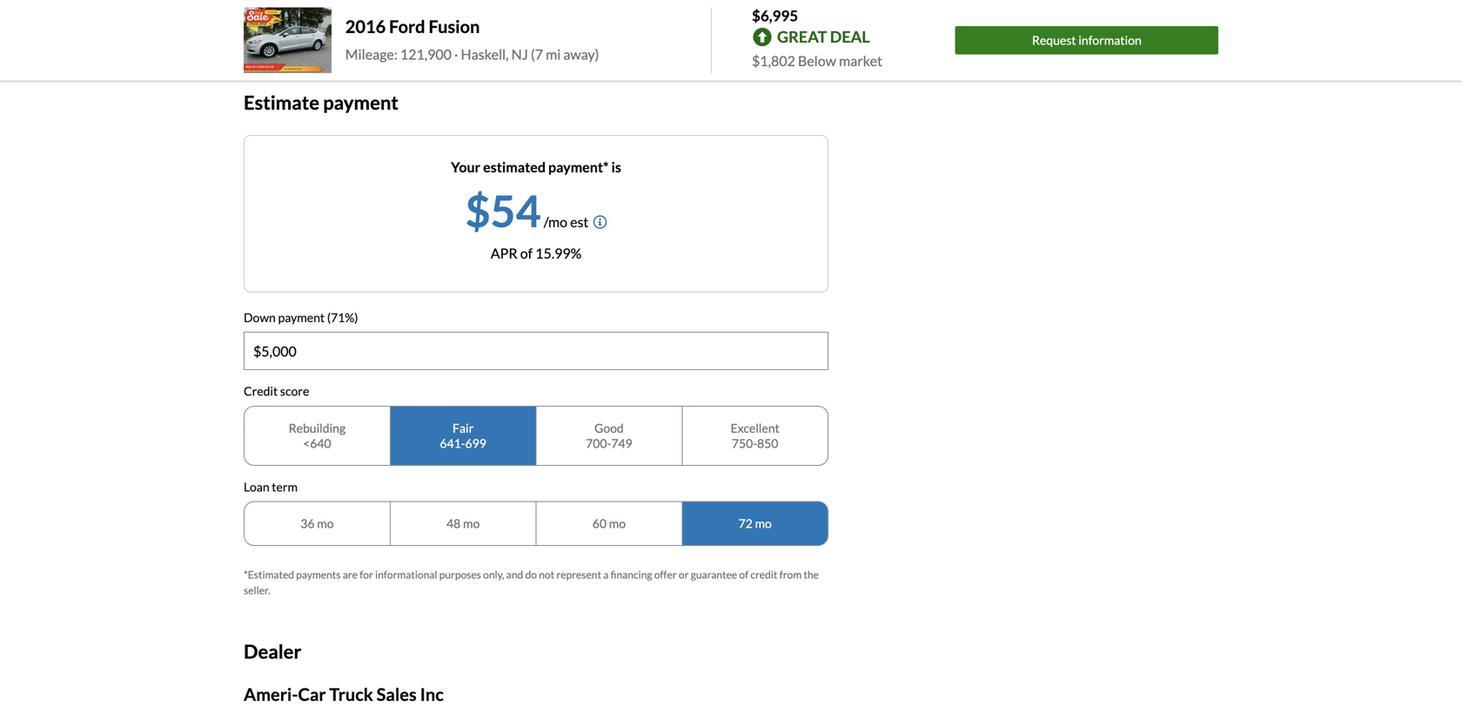 Task type: vqa. For each thing, say whether or not it's contained in the screenshot.
represent
yes



Task type: describe. For each thing, give the bounding box(es) containing it.
show price history link
[[244, 30, 356, 47]]

good 700-749
[[586, 420, 633, 450]]

history
[[313, 30, 356, 47]]

60
[[593, 516, 607, 531]]

rebuilding
[[289, 420, 346, 435]]

72 mo
[[739, 516, 772, 531]]

guarantee
[[691, 568, 738, 581]]

dealer
[[244, 640, 302, 663]]

great deal
[[778, 27, 870, 46]]

Down payment (71%) text field
[[245, 333, 828, 369]]

mo for 48 mo
[[463, 516, 480, 531]]

credit
[[751, 568, 778, 581]]

fair
[[453, 420, 474, 435]]

payment for down
[[278, 310, 325, 325]]

699
[[465, 436, 487, 450]]

a
[[604, 568, 609, 581]]

deal
[[830, 27, 870, 46]]

request
[[1033, 33, 1077, 48]]

away)
[[564, 46, 599, 63]]

request information
[[1033, 33, 1142, 48]]

$54 /mo est
[[466, 184, 589, 236]]

loan term
[[244, 479, 298, 494]]

0 horizontal spatial of
[[521, 244, 533, 261]]

*estimated
[[244, 568, 294, 581]]

info circle image
[[593, 215, 607, 229]]

/mo
[[544, 213, 568, 230]]

excellent
[[731, 420, 780, 435]]

$6,995
[[752, 7, 799, 24]]

financing
[[611, 568, 653, 581]]

inc
[[420, 684, 444, 705]]

$1,802 below market
[[752, 52, 883, 69]]

nj
[[512, 46, 528, 63]]

only,
[[483, 568, 505, 581]]

are
[[343, 568, 358, 581]]

$54
[[466, 184, 541, 236]]

(7
[[531, 46, 543, 63]]

ameri-car truck sales inc link
[[244, 684, 444, 705]]

or
[[679, 568, 689, 581]]

estimate
[[244, 91, 320, 114]]

rebuilding <640
[[289, 420, 346, 450]]

mo for 72 mo
[[755, 516, 772, 531]]

sales
[[377, 684, 417, 705]]

price
[[280, 30, 311, 47]]

purposes
[[439, 568, 481, 581]]

72
[[739, 516, 753, 531]]

loan
[[244, 479, 270, 494]]

apr
[[491, 244, 518, 261]]

payment for estimate
[[323, 91, 399, 114]]

·
[[455, 46, 458, 63]]

(71%)
[[327, 310, 358, 325]]

$1,802
[[752, 52, 796, 69]]

for
[[360, 568, 373, 581]]

<640
[[303, 436, 331, 450]]

mi
[[546, 46, 561, 63]]

60 mo
[[593, 516, 626, 531]]

credit score
[[244, 384, 309, 398]]

do
[[526, 568, 537, 581]]

represent
[[557, 568, 602, 581]]

show price history
[[244, 30, 356, 47]]

term
[[272, 479, 298, 494]]

of inside *estimated payments are for informational purposes only, and do not represent a financing offer or guarantee of credit from the seller.
[[740, 568, 749, 581]]

request information button
[[956, 26, 1219, 55]]

ford
[[389, 16, 425, 37]]

mileage:
[[346, 46, 398, 63]]

is
[[612, 158, 622, 175]]



Task type: locate. For each thing, give the bounding box(es) containing it.
ameri-car truck sales inc
[[244, 684, 444, 705]]

down
[[244, 310, 276, 325]]

mo right 60
[[609, 516, 626, 531]]

1 horizontal spatial of
[[740, 568, 749, 581]]

750-
[[732, 436, 758, 450]]

mo for 36 mo
[[317, 516, 334, 531]]

1 vertical spatial of
[[740, 568, 749, 581]]

estimate payment
[[244, 91, 399, 114]]

and
[[507, 568, 524, 581]]

mo right 72
[[755, 516, 772, 531]]

of right apr
[[521, 244, 533, 261]]

mo right 48
[[463, 516, 480, 531]]

car
[[298, 684, 326, 705]]

score
[[280, 384, 309, 398]]

fair 641-699
[[440, 420, 487, 450]]

mo for 60 mo
[[609, 516, 626, 531]]

2016 ford fusion mileage: 121,900 · haskell, nj (7 mi away)
[[346, 16, 599, 63]]

2016
[[346, 16, 386, 37]]

36
[[301, 516, 315, 531]]

offer
[[655, 568, 677, 581]]

4 mo from the left
[[755, 516, 772, 531]]

credit
[[244, 384, 278, 398]]

show
[[244, 30, 277, 47]]

641-
[[440, 436, 465, 450]]

749
[[612, 436, 633, 450]]

payment*
[[549, 158, 609, 175]]

seller.
[[244, 584, 270, 597]]

informational
[[375, 568, 437, 581]]

of
[[521, 244, 533, 261], [740, 568, 749, 581]]

payments
[[296, 568, 341, 581]]

48
[[447, 516, 461, 531]]

2 mo from the left
[[463, 516, 480, 531]]

0 vertical spatial payment
[[323, 91, 399, 114]]

below
[[798, 52, 837, 69]]

1 mo from the left
[[317, 516, 334, 531]]

down payment (71%)
[[244, 310, 358, 325]]

your
[[451, 158, 481, 175]]

mo right '36'
[[317, 516, 334, 531]]

haskell,
[[461, 46, 509, 63]]

from
[[780, 568, 802, 581]]

payment left (71%)
[[278, 310, 325, 325]]

700-
[[586, 436, 612, 450]]

ameri-
[[244, 684, 298, 705]]

great
[[778, 27, 827, 46]]

the
[[804, 568, 819, 581]]

48 mo
[[447, 516, 480, 531]]

15.99%
[[536, 244, 582, 261]]

your estimated payment* is
[[451, 158, 622, 175]]

3 mo from the left
[[609, 516, 626, 531]]

of left credit
[[740, 568, 749, 581]]

*estimated payments are for informational purposes only, and do not represent a financing offer or guarantee of credit from the seller.
[[244, 568, 819, 597]]

truck
[[329, 684, 373, 705]]

1 vertical spatial payment
[[278, 310, 325, 325]]

121,900
[[400, 46, 452, 63]]

fusion
[[429, 16, 480, 37]]

estimated
[[483, 158, 546, 175]]

36 mo
[[301, 516, 334, 531]]

0 vertical spatial of
[[521, 244, 533, 261]]

excellent 750-850
[[731, 420, 780, 450]]

est
[[570, 213, 589, 230]]

payment down mileage:
[[323, 91, 399, 114]]

market
[[839, 52, 883, 69]]

not
[[539, 568, 555, 581]]

2016 ford fusion image
[[244, 7, 332, 73]]

mo
[[317, 516, 334, 531], [463, 516, 480, 531], [609, 516, 626, 531], [755, 516, 772, 531]]

850
[[758, 436, 779, 450]]

information
[[1079, 33, 1142, 48]]

apr of 15.99%
[[491, 244, 582, 261]]

good
[[595, 420, 624, 435]]



